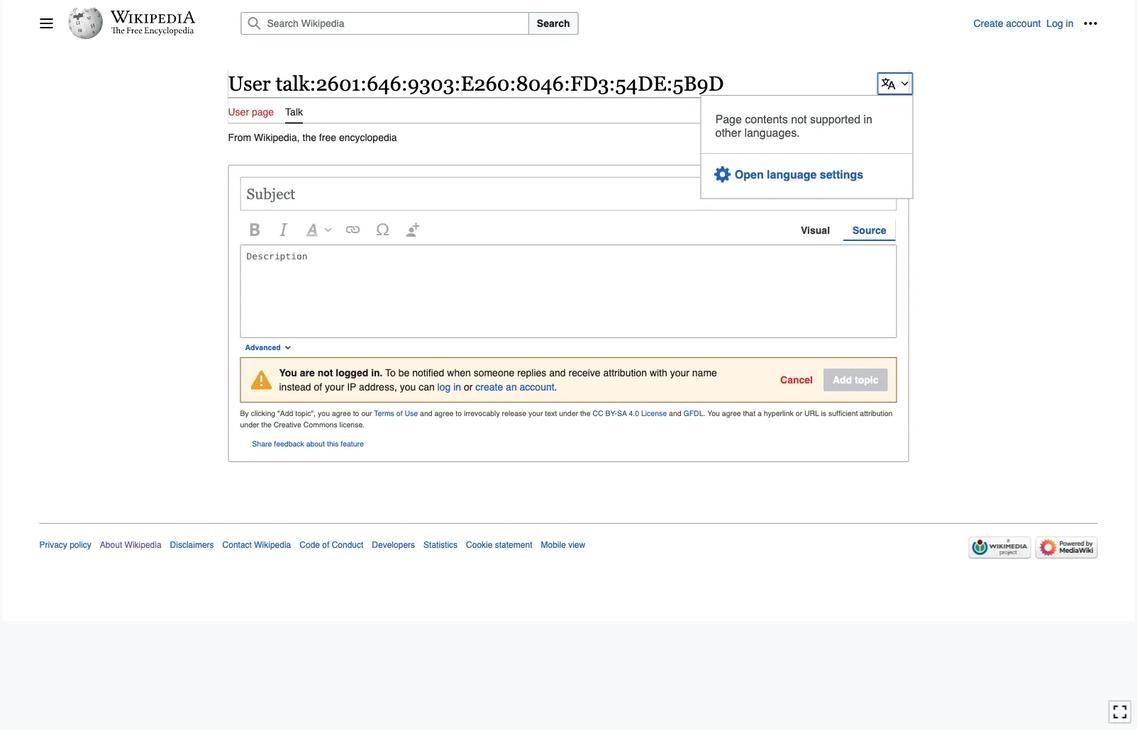 Task type: describe. For each thing, give the bounding box(es) containing it.
contact
[[223, 541, 252, 551]]

contents
[[745, 113, 788, 126]]

0 horizontal spatial and
[[420, 409, 433, 418]]

supported
[[810, 113, 861, 126]]

of inside footer
[[322, 541, 329, 551]]

mobile view
[[541, 541, 586, 551]]

instead
[[279, 382, 311, 393]]

is
[[821, 409, 827, 418]]

0 horizontal spatial in
[[454, 382, 461, 393]]

Search Wikipedia search field
[[241, 12, 529, 35]]

create account link
[[974, 18, 1041, 29]]

2 horizontal spatial and
[[669, 409, 682, 418]]

topic for add topic link
[[840, 106, 861, 118]]

use
[[405, 409, 418, 418]]

terms
[[374, 409, 394, 418]]

url
[[805, 409, 819, 418]]

the inside . you agree that a hyperlink or url is sufficient attribution under the creative commons license.
[[261, 421, 272, 430]]

menu image
[[39, 16, 54, 31]]

privacy policy
[[39, 541, 91, 551]]

Subject text field
[[240, 177, 897, 211]]

irrevocably
[[464, 409, 500, 418]]

that
[[743, 409, 756, 418]]

by clicking "add topic", you agree to our terms of use and agree to irrevocably release your text under the cc by-sa 4.0 license and gfdl
[[240, 409, 704, 418]]

1 agree from the left
[[332, 409, 351, 418]]

terms of use link
[[374, 409, 418, 418]]

license
[[641, 409, 667, 418]]

open
[[735, 168, 764, 181]]

attribution inside . you agree that a hyperlink or url is sufficient attribution under the creative commons license.
[[860, 409, 893, 418]]

open language settings
[[735, 168, 864, 181]]

commons
[[304, 421, 338, 430]]

or inside . you agree that a hyperlink or url is sufficient attribution under the creative commons license.
[[796, 409, 803, 418]]

topic",
[[295, 409, 316, 418]]

wikipedia for contact wikipedia
[[254, 541, 291, 551]]

personal tools navigation
[[974, 12, 1102, 35]]

open language settings button
[[710, 162, 869, 187]]

. you agree that a hyperlink or url is sufficient attribution under the creative commons license.
[[240, 409, 893, 430]]

user page link
[[228, 98, 274, 123]]

wikimedia foundation image
[[969, 537, 1031, 559]]

logged
[[336, 367, 368, 379]]

log in and more options image
[[1084, 16, 1098, 31]]

developers link
[[372, 541, 415, 551]]

name
[[692, 367, 717, 379]]

gfdl link
[[684, 409, 704, 418]]

switch editor tab list
[[792, 215, 897, 245]]

replies
[[517, 367, 547, 379]]

log
[[438, 382, 451, 393]]

you are not logged in.
[[279, 367, 383, 379]]

code of conduct
[[300, 541, 364, 551]]

agree inside . you agree that a hyperlink or url is sufficient attribution under the creative commons license.
[[722, 409, 741, 418]]

1 vertical spatial the
[[580, 409, 591, 418]]

advanced button
[[240, 338, 297, 358]]

language
[[767, 168, 817, 181]]

to be notified when someone replies and receive attribution with your name instead of your ip address, you can
[[279, 367, 717, 393]]

from wikipedia, the free encyclopedia
[[228, 132, 397, 143]]

0 vertical spatial under
[[559, 409, 578, 418]]

share feedback about this feature
[[252, 440, 364, 449]]

statement
[[495, 541, 533, 551]]

code of conduct link
[[300, 541, 364, 551]]

0 horizontal spatial you
[[318, 409, 330, 418]]

license.
[[340, 421, 365, 430]]

encyclopedia
[[339, 132, 397, 143]]

language image
[[882, 77, 896, 91]]

about
[[306, 440, 325, 449]]

tools
[[873, 106, 896, 118]]

when
[[447, 367, 471, 379]]

log in link
[[438, 382, 461, 393]]

account inside main content
[[520, 382, 555, 393]]

receive
[[569, 367, 601, 379]]

create for create
[[779, 106, 809, 118]]

notified
[[412, 367, 444, 379]]

talk
[[276, 72, 310, 95]]

powered by mediawiki image
[[1036, 537, 1098, 559]]

an
[[506, 382, 517, 393]]

"add
[[277, 409, 293, 418]]

about wikipedia link
[[100, 541, 161, 551]]

to
[[385, 367, 396, 379]]

add topic for add topic button
[[833, 375, 879, 386]]

cancel button
[[776, 369, 818, 392]]

share feedback about this feature link
[[252, 440, 364, 449]]

link ⌘k image
[[346, 215, 360, 245]]

you inside . you agree that a hyperlink or url is sufficient attribution under the creative commons license.
[[708, 409, 720, 418]]

free
[[319, 132, 336, 143]]

cc by-sa 4.0 license link
[[593, 409, 667, 418]]

feedback
[[274, 440, 304, 449]]

our
[[361, 409, 372, 418]]

0 horizontal spatial you
[[279, 367, 297, 379]]

2 to from the left
[[456, 409, 462, 418]]

mobile view link
[[541, 541, 586, 551]]

sufficient
[[829, 409, 858, 418]]

create
[[476, 382, 503, 393]]

privacy
[[39, 541, 67, 551]]

under inside . you agree that a hyperlink or url is sufficient attribution under the creative commons license.
[[240, 421, 259, 430]]

main content containing user talk
[[222, 64, 915, 488]]

search
[[537, 18, 570, 29]]

italic ⌘i image
[[276, 215, 291, 245]]

talk
[[285, 106, 303, 118]]

create link
[[779, 98, 809, 123]]

page
[[252, 106, 274, 118]]

source tab
[[844, 219, 896, 242]]

contact wikipedia link
[[223, 541, 291, 551]]



Task type: locate. For each thing, give the bounding box(es) containing it.
1 horizontal spatial in
[[864, 113, 873, 126]]

wikipedia image
[[110, 11, 195, 23]]

privacy policy link
[[39, 541, 91, 551]]

1 vertical spatial user
[[228, 106, 249, 118]]

by-
[[606, 409, 617, 418]]

or
[[464, 382, 473, 393], [796, 409, 803, 418]]

account
[[1006, 18, 1041, 29], [520, 382, 555, 393]]

topic up sufficient on the bottom of the page
[[855, 375, 879, 386]]

0 horizontal spatial under
[[240, 421, 259, 430]]

policy
[[70, 541, 91, 551]]

of left use
[[397, 409, 403, 418]]

2 user from the top
[[228, 106, 249, 118]]

gfdl
[[684, 409, 704, 418]]

1 vertical spatial create
[[779, 106, 809, 118]]

you inside to be notified when someone replies and receive attribution with your name instead of your ip address, you can
[[400, 382, 416, 393]]

1 horizontal spatial under
[[559, 409, 578, 418]]

disclaimers link
[[170, 541, 214, 551]]

not right contents
[[791, 113, 807, 126]]

1 vertical spatial your
[[325, 382, 344, 393]]

0 horizontal spatial attribution
[[604, 367, 647, 379]]

2 horizontal spatial agree
[[722, 409, 741, 418]]

page contents not supported in other languages.
[[716, 113, 873, 139]]

source
[[853, 225, 887, 236]]

developers
[[372, 541, 415, 551]]

the
[[303, 132, 316, 143], [580, 409, 591, 418], [261, 421, 272, 430]]

0 vertical spatial add topic
[[820, 106, 861, 118]]

account inside personal tools navigation
[[1006, 18, 1041, 29]]

1 vertical spatial in
[[864, 113, 873, 126]]

1 horizontal spatial or
[[796, 409, 803, 418]]

1 horizontal spatial attribution
[[860, 409, 893, 418]]

2 horizontal spatial the
[[580, 409, 591, 418]]

hyperlink
[[764, 409, 794, 418]]

the down clicking
[[261, 421, 272, 430]]

:
[[310, 72, 316, 95]]

from
[[228, 132, 251, 143]]

1 vertical spatial add
[[833, 375, 852, 386]]

contact wikipedia
[[223, 541, 291, 551]]

add for add topic button
[[833, 375, 852, 386]]

of right 'code' on the left bottom
[[322, 541, 329, 551]]

1 user from the top
[[228, 72, 271, 95]]

footer containing privacy policy
[[39, 524, 1098, 563]]

2 vertical spatial in
[[454, 382, 461, 393]]

1 to from the left
[[353, 409, 359, 418]]

1 vertical spatial topic
[[855, 375, 879, 386]]

0 horizontal spatial agree
[[332, 409, 351, 418]]

0 vertical spatial user
[[228, 72, 271, 95]]

log in link
[[1047, 18, 1074, 29]]

0 vertical spatial of
[[314, 382, 322, 393]]

user left page on the left top of page
[[228, 106, 249, 118]]

view
[[568, 541, 586, 551]]

topic inside add topic link
[[840, 106, 861, 118]]

account left log
[[1006, 18, 1041, 29]]

user up user page link
[[228, 72, 271, 95]]

are
[[300, 367, 315, 379]]

create
[[974, 18, 1004, 29], [779, 106, 809, 118]]

cookie statement link
[[466, 541, 533, 551]]

cookie
[[466, 541, 493, 551]]

1 horizontal spatial agree
[[435, 409, 454, 418]]

user for user talk : 2601:646:9303:e260:8046:fd3:54de:5b9d
[[228, 72, 271, 95]]

.
[[555, 382, 557, 393], [704, 409, 706, 418]]

add topic left tools
[[820, 106, 861, 118]]

you up commons
[[318, 409, 330, 418]]

2 vertical spatial of
[[322, 541, 329, 551]]

main content
[[222, 64, 915, 488]]

you right gfdl
[[708, 409, 720, 418]]

or down when
[[464, 382, 473, 393]]

1 vertical spatial or
[[796, 409, 803, 418]]

1 horizontal spatial you
[[400, 382, 416, 393]]

add topic for add topic link
[[820, 106, 861, 118]]

languages.
[[745, 126, 800, 139]]

3 agree from the left
[[722, 409, 741, 418]]

not for supported
[[791, 113, 807, 126]]

your right with
[[670, 367, 690, 379]]

agree down log
[[435, 409, 454, 418]]

1 vertical spatial under
[[240, 421, 259, 430]]

2 vertical spatial your
[[529, 409, 543, 418]]

attribution right sufficient on the bottom of the page
[[860, 409, 893, 418]]

talk link
[[285, 98, 303, 124]]

you down be
[[400, 382, 416, 393]]

2 vertical spatial the
[[261, 421, 272, 430]]

add up sufficient on the bottom of the page
[[833, 375, 852, 386]]

create left log
[[974, 18, 1004, 29]]

0 horizontal spatial account
[[520, 382, 555, 393]]

1 horizontal spatial you
[[708, 409, 720, 418]]

0 vertical spatial in
[[1066, 18, 1074, 29]]

in inside page contents not supported in other languages.
[[864, 113, 873, 126]]

under down by
[[240, 421, 259, 430]]

0 vertical spatial account
[[1006, 18, 1041, 29]]

bold ⌘b image
[[248, 215, 262, 245]]

cc
[[593, 409, 604, 418]]

. up text
[[555, 382, 557, 393]]

. inside . you agree that a hyperlink or url is sufficient attribution under the creative commons license.
[[704, 409, 706, 418]]

0 vertical spatial the
[[303, 132, 316, 143]]

and inside to be notified when someone replies and receive attribution with your name instead of your ip address, you can
[[549, 367, 566, 379]]

visual
[[801, 225, 830, 236]]

wikipedia for about wikipedia
[[125, 541, 161, 551]]

this
[[327, 440, 339, 449]]

mention a user image
[[406, 215, 420, 245]]

0 horizontal spatial wikipedia
[[125, 541, 161, 551]]

code
[[300, 541, 320, 551]]

attribution
[[604, 367, 647, 379], [860, 409, 893, 418]]

2601:646:9303:e260:8046:fd3:54de:5b9d
[[316, 72, 724, 95]]

mobile
[[541, 541, 566, 551]]

other
[[716, 126, 741, 139]]

agree up license.
[[332, 409, 351, 418]]

your
[[670, 367, 690, 379], [325, 382, 344, 393], [529, 409, 543, 418]]

add
[[820, 106, 838, 118], [833, 375, 852, 386]]

of inside to be notified when someone replies and receive attribution with your name instead of your ip address, you can
[[314, 382, 322, 393]]

0 vertical spatial attribution
[[604, 367, 647, 379]]

2 agree from the left
[[435, 409, 454, 418]]

wikipedia right "contact"
[[254, 541, 291, 551]]

1 horizontal spatial the
[[303, 132, 316, 143]]

1 wikipedia from the left
[[125, 541, 161, 551]]

topic inside add topic button
[[855, 375, 879, 386]]

conduct
[[332, 541, 364, 551]]

and right use
[[420, 409, 433, 418]]

can
[[419, 382, 435, 393]]

be
[[399, 367, 410, 379]]

Description text field
[[241, 245, 897, 338]]

1 horizontal spatial not
[[791, 113, 807, 126]]

add topic up sufficient on the bottom of the page
[[833, 375, 879, 386]]

log in or create an account .
[[438, 382, 557, 393]]

share
[[252, 440, 272, 449]]

0 vertical spatial not
[[791, 113, 807, 126]]

0 vertical spatial .
[[555, 382, 557, 393]]

0 horizontal spatial not
[[318, 367, 333, 379]]

to left our
[[353, 409, 359, 418]]

statistics link
[[424, 541, 458, 551]]

add inside add topic link
[[820, 106, 838, 118]]

attribution left with
[[604, 367, 647, 379]]

search button
[[528, 12, 579, 35]]

and right replies
[[549, 367, 566, 379]]

0 vertical spatial create
[[974, 18, 1004, 29]]

in.
[[371, 367, 383, 379]]

topic
[[840, 106, 861, 118], [855, 375, 879, 386]]

add topic
[[820, 106, 861, 118], [833, 375, 879, 386]]

page
[[716, 113, 742, 126]]

about wikipedia
[[100, 541, 161, 551]]

Search search field
[[224, 12, 974, 35]]

1 vertical spatial account
[[520, 382, 555, 393]]

wikipedia
[[125, 541, 161, 551], [254, 541, 291, 551]]

create up languages.
[[779, 106, 809, 118]]

disclaimers
[[170, 541, 214, 551]]

someone
[[474, 367, 515, 379]]

user for user page
[[228, 106, 249, 118]]

under right text
[[559, 409, 578, 418]]

not inside page contents not supported in other languages.
[[791, 113, 807, 126]]

wikipedia,
[[254, 132, 300, 143]]

1 vertical spatial you
[[708, 409, 720, 418]]

add inside add topic button
[[833, 375, 852, 386]]

special character image
[[376, 215, 390, 245]]

create account log in
[[974, 18, 1074, 29]]

fullscreen image
[[1113, 706, 1128, 720]]

add right 'create' link
[[820, 106, 838, 118]]

topic for add topic button
[[855, 375, 879, 386]]

0 horizontal spatial the
[[261, 421, 272, 430]]

agree left that
[[722, 409, 741, 418]]

1 vertical spatial add topic
[[833, 375, 879, 386]]

1 vertical spatial .
[[704, 409, 706, 418]]

your left text
[[529, 409, 543, 418]]

0 horizontal spatial .
[[555, 382, 557, 393]]

user talk : 2601:646:9303:e260:8046:fd3:54de:5b9d
[[228, 72, 724, 95]]

topic left tools
[[840, 106, 861, 118]]

cancel
[[781, 375, 813, 386]]

creative
[[274, 421, 301, 430]]

1 vertical spatial not
[[318, 367, 333, 379]]

0 vertical spatial topic
[[840, 106, 861, 118]]

user page
[[228, 106, 274, 118]]

statistics
[[424, 541, 458, 551]]

wikipedia right about
[[125, 541, 161, 551]]

add topic inside button
[[833, 375, 879, 386]]

2 horizontal spatial your
[[670, 367, 690, 379]]

sa
[[617, 409, 627, 418]]

of
[[314, 382, 322, 393], [397, 409, 403, 418], [322, 541, 329, 551]]

the left cc
[[580, 409, 591, 418]]

advanced
[[245, 344, 281, 352]]

to left irrevocably
[[456, 409, 462, 418]]

not right are
[[318, 367, 333, 379]]

and
[[549, 367, 566, 379], [420, 409, 433, 418], [669, 409, 682, 418]]

1 vertical spatial of
[[397, 409, 403, 418]]

1 horizontal spatial create
[[974, 18, 1004, 29]]

the left free
[[303, 132, 316, 143]]

1 horizontal spatial your
[[529, 409, 543, 418]]

2 wikipedia from the left
[[254, 541, 291, 551]]

address,
[[359, 382, 397, 393]]

under
[[559, 409, 578, 418], [240, 421, 259, 430]]

0 vertical spatial you
[[279, 367, 297, 379]]

0 vertical spatial or
[[464, 382, 473, 393]]

0 horizontal spatial to
[[353, 409, 359, 418]]

add for add topic link
[[820, 106, 838, 118]]

0 horizontal spatial or
[[464, 382, 473, 393]]

1 horizontal spatial .
[[704, 409, 706, 418]]

1 horizontal spatial wikipedia
[[254, 541, 291, 551]]

0 horizontal spatial your
[[325, 382, 344, 393]]

the free encyclopedia image
[[111, 27, 194, 36]]

create inside personal tools navigation
[[974, 18, 1004, 29]]

in inside personal tools navigation
[[1066, 18, 1074, 29]]

0 vertical spatial your
[[670, 367, 690, 379]]

of down are
[[314, 382, 322, 393]]

with
[[650, 367, 668, 379]]

0 horizontal spatial create
[[779, 106, 809, 118]]

attribution inside to be notified when someone replies and receive attribution with your name instead of your ip address, you can
[[604, 367, 647, 379]]

1 vertical spatial attribution
[[860, 409, 893, 418]]

1 horizontal spatial account
[[1006, 18, 1041, 29]]

add topic link
[[820, 98, 861, 124]]

not for logged
[[318, 367, 333, 379]]

2 horizontal spatial in
[[1066, 18, 1074, 29]]

1 horizontal spatial and
[[549, 367, 566, 379]]

. down 'name'
[[704, 409, 706, 418]]

account down replies
[[520, 382, 555, 393]]

by
[[240, 409, 249, 418]]

ip
[[347, 382, 356, 393]]

you up instead
[[279, 367, 297, 379]]

1 vertical spatial you
[[318, 409, 330, 418]]

text
[[545, 409, 557, 418]]

1 horizontal spatial to
[[456, 409, 462, 418]]

or left url
[[796, 409, 803, 418]]

0 vertical spatial add
[[820, 106, 838, 118]]

footer
[[39, 524, 1098, 563]]

and left gfdl link
[[669, 409, 682, 418]]

about
[[100, 541, 122, 551]]

create for create account log in
[[974, 18, 1004, 29]]

0 vertical spatial you
[[400, 382, 416, 393]]

4.0
[[629, 409, 639, 418]]

your down you are not logged in.
[[325, 382, 344, 393]]



Task type: vqa. For each thing, say whether or not it's contained in the screenshot.
other
yes



